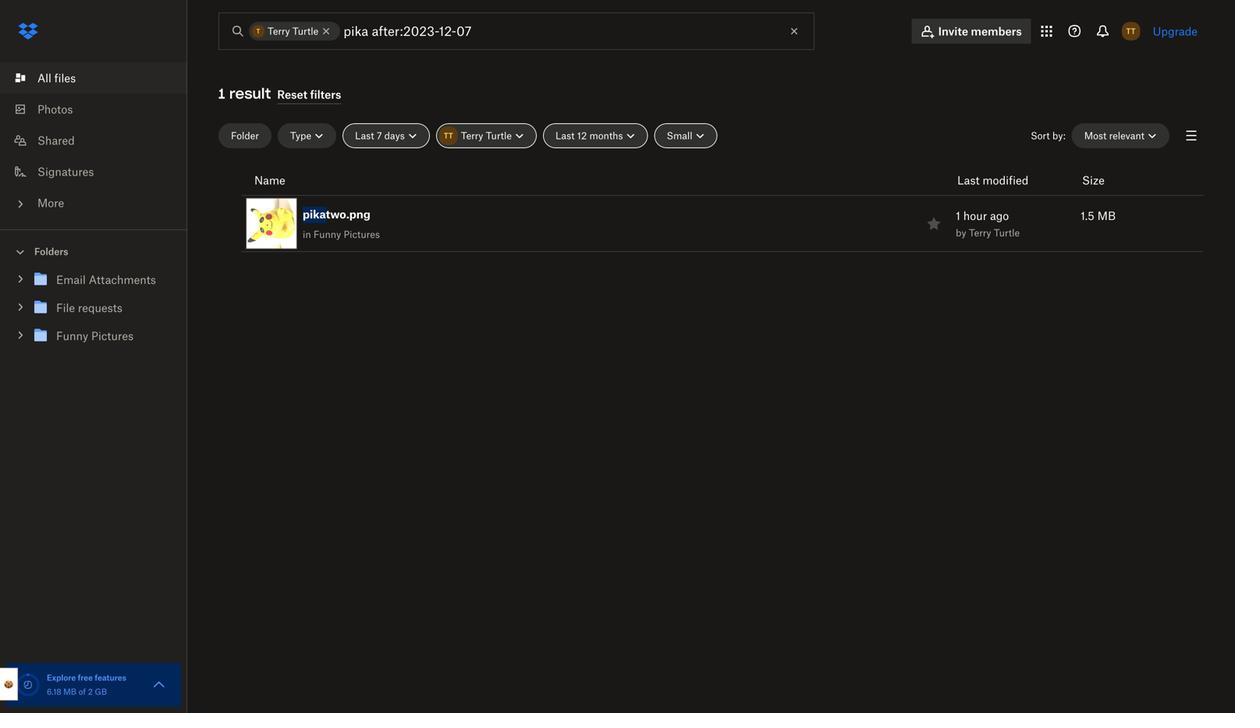 Task type: vqa. For each thing, say whether or not it's contained in the screenshot.
tamper- at top
no



Task type: locate. For each thing, give the bounding box(es) containing it.
1 inside 1 hour ago by terry turtle
[[956, 209, 961, 222]]

2 horizontal spatial turtle
[[994, 227, 1020, 239]]

more image
[[12, 196, 28, 212]]

tt
[[1127, 26, 1136, 36], [444, 131, 453, 140]]

1 vertical spatial tt
[[444, 131, 453, 140]]

pictures down png
[[344, 229, 380, 240]]

reset
[[277, 88, 308, 101]]

last inside table
[[958, 174, 980, 187]]

funny
[[314, 229, 341, 240], [56, 329, 88, 343]]

last inside dropdown button
[[556, 130, 575, 142]]

0 vertical spatial pictures
[[344, 229, 380, 240]]

folders
[[34, 246, 68, 258]]

tt left terry turtle
[[444, 131, 453, 140]]

last
[[355, 130, 374, 142], [556, 130, 575, 142], [958, 174, 980, 187]]

pictures down file requests 'link'
[[91, 329, 134, 343]]

1 horizontal spatial pictures
[[344, 229, 380, 240]]

file
[[56, 301, 75, 315]]

all files link
[[12, 62, 187, 94]]

last left 7
[[355, 130, 374, 142]]

name pikatwo.png, last modified 12/14/2023 4:09 pm, size 1.5 mb, element
[[240, 196, 1204, 252]]

filters
[[310, 88, 341, 101]]

1 left result
[[219, 85, 225, 103]]

0 horizontal spatial funny
[[56, 329, 88, 343]]

all files
[[37, 71, 76, 85]]

email attachments link
[[31, 270, 175, 291]]

1 vertical spatial funny
[[56, 329, 88, 343]]

1 for 1 result
[[219, 85, 225, 103]]

invite
[[939, 25, 969, 38]]

file requests
[[56, 301, 122, 315]]

1 vertical spatial pictures
[[91, 329, 134, 343]]

terry right days
[[461, 130, 483, 142]]

1
[[219, 85, 225, 103], [956, 209, 961, 222]]

png
[[350, 208, 371, 221]]

tt left upgrade link
[[1127, 26, 1136, 36]]

all
[[37, 71, 51, 85]]

0 vertical spatial turtle
[[293, 25, 319, 37]]

size
[[1083, 174, 1105, 187]]

1 horizontal spatial funny
[[314, 229, 341, 240]]

funny inside name pikatwo.png, last modified 12/14/2023 4:09 pm, size 1.5 mb, element
[[314, 229, 341, 240]]

pictures
[[344, 229, 380, 240], [91, 329, 134, 343]]

0 horizontal spatial mb
[[63, 687, 76, 697]]

members
[[971, 25, 1022, 38]]

1 vertical spatial terry
[[461, 130, 483, 142]]

0 vertical spatial tt
[[1127, 26, 1136, 36]]

funny pictures link
[[31, 326, 175, 347]]

mb inside table
[[1098, 209, 1116, 222]]

0 horizontal spatial 1
[[219, 85, 225, 103]]

requests
[[78, 301, 122, 315]]

2 vertical spatial turtle
[[994, 227, 1020, 239]]

Search for content from "Terry Turtle" text field
[[344, 22, 782, 41]]

modified
[[983, 174, 1029, 187]]

folder button
[[219, 123, 272, 148]]

table
[[219, 165, 1204, 307]]

relevant
[[1110, 130, 1145, 142]]

last inside "popup button"
[[355, 130, 374, 142]]

email attachments
[[56, 273, 156, 286]]

most relevant button
[[1072, 123, 1170, 148]]

1 horizontal spatial 1
[[956, 209, 961, 222]]

small button
[[654, 123, 718, 148]]

2 vertical spatial terry
[[969, 227, 992, 239]]

0 vertical spatial mb
[[1098, 209, 1116, 222]]

/funny pictures/pikatwo.png image
[[246, 198, 297, 249]]

type
[[290, 130, 311, 142]]

1 hour ago by terry turtle
[[956, 209, 1020, 239]]

0 vertical spatial 1
[[219, 85, 225, 103]]

funny down file
[[56, 329, 88, 343]]

1.5
[[1081, 209, 1095, 222]]

0 horizontal spatial last
[[355, 130, 374, 142]]

tt inside popup button
[[1127, 26, 1136, 36]]

group
[[0, 263, 187, 362]]

1 vertical spatial turtle
[[486, 130, 512, 142]]

signatures link
[[12, 156, 187, 187]]

in funny pictures link
[[303, 229, 380, 240]]

last 12 months button
[[543, 123, 648, 148]]

2 horizontal spatial last
[[958, 174, 980, 187]]

mb left of
[[63, 687, 76, 697]]

months
[[590, 130, 623, 142]]

1 horizontal spatial turtle
[[486, 130, 512, 142]]

1 horizontal spatial mb
[[1098, 209, 1116, 222]]

1 vertical spatial 1
[[956, 209, 961, 222]]

0 vertical spatial terry
[[268, 25, 290, 37]]

list
[[0, 53, 187, 229]]

terry
[[268, 25, 290, 37], [461, 130, 483, 142], [969, 227, 992, 239]]

in
[[303, 229, 311, 240]]

most
[[1085, 130, 1107, 142]]

remove from starred image
[[925, 214, 944, 233]]

mb inside explore free features 6.18 mb of 2 gb
[[63, 687, 76, 697]]

0 vertical spatial funny
[[314, 229, 341, 240]]

of
[[79, 687, 86, 697]]

0 horizontal spatial turtle
[[293, 25, 319, 37]]

more
[[37, 196, 64, 210]]

6.18
[[47, 687, 61, 697]]

terry right t
[[268, 25, 290, 37]]

features
[[95, 673, 126, 683]]

last for last 12 months
[[556, 130, 575, 142]]

funny right in
[[314, 229, 341, 240]]

1 horizontal spatial last
[[556, 130, 575, 142]]

pictures inside name pikatwo.png, last modified 12/14/2023 4:09 pm, size 1.5 mb, element
[[344, 229, 380, 240]]

1 horizontal spatial terry
[[461, 130, 483, 142]]

days
[[385, 130, 405, 142]]

1 vertical spatial mb
[[63, 687, 76, 697]]

folder
[[231, 130, 259, 142]]

tt button
[[1119, 19, 1144, 44]]

last left 12
[[556, 130, 575, 142]]

by:
[[1053, 130, 1066, 142]]

hour
[[964, 209, 988, 222]]

invite members
[[939, 25, 1022, 38]]

mb right 1.5
[[1098, 209, 1116, 222]]

turtle
[[293, 25, 319, 37], [486, 130, 512, 142], [994, 227, 1020, 239]]

photos
[[37, 103, 73, 116]]

t terry turtle
[[257, 25, 319, 37]]

terry down hour in the top right of the page
[[969, 227, 992, 239]]

last up hour in the top right of the page
[[958, 174, 980, 187]]

1 horizontal spatial tt
[[1127, 26, 1136, 36]]

by
[[956, 227, 967, 239]]

0 horizontal spatial pictures
[[91, 329, 134, 343]]

mb
[[1098, 209, 1116, 222], [63, 687, 76, 697]]

2 horizontal spatial terry
[[969, 227, 992, 239]]

0 horizontal spatial tt
[[444, 131, 453, 140]]

last for last modified
[[958, 174, 980, 187]]

1 left hour in the top right of the page
[[956, 209, 961, 222]]



Task type: describe. For each thing, give the bounding box(es) containing it.
terry inside 1 hour ago by terry turtle
[[969, 227, 992, 239]]

type button
[[278, 123, 336, 148]]

folders button
[[0, 240, 187, 263]]

group containing email attachments
[[0, 263, 187, 362]]

1 for 1 hour ago
[[956, 209, 961, 222]]

last for last 7 days
[[355, 130, 374, 142]]

free
[[78, 673, 93, 683]]

gb
[[95, 687, 107, 697]]

photos link
[[12, 94, 187, 125]]

files
[[54, 71, 76, 85]]

shared
[[37, 134, 75, 147]]

0 horizontal spatial terry
[[268, 25, 290, 37]]

sort by:
[[1031, 130, 1066, 142]]

shared link
[[12, 125, 187, 156]]

last modified
[[958, 174, 1029, 187]]

in funny pictures
[[303, 229, 380, 240]]

attachments
[[89, 273, 156, 286]]

signatures
[[37, 165, 94, 178]]

explore
[[47, 673, 76, 683]]

email
[[56, 273, 86, 286]]

upgrade
[[1153, 25, 1198, 38]]

list containing all files
[[0, 53, 187, 229]]

t
[[257, 27, 260, 35]]

invite members button
[[912, 19, 1032, 44]]

turtle inside 1 hour ago by terry turtle
[[994, 227, 1020, 239]]

small
[[667, 130, 693, 142]]

result
[[229, 85, 271, 103]]

last 7 days
[[355, 130, 405, 142]]

last 7 days button
[[343, 123, 430, 148]]

1 result reset filters
[[219, 85, 341, 103]]

file requests link
[[31, 298, 175, 319]]

ago
[[990, 209, 1009, 222]]

dropbox image
[[12, 16, 44, 47]]

all files list item
[[0, 62, 187, 94]]

reset filters button
[[277, 85, 341, 104]]

table containing name
[[219, 165, 1204, 307]]

terry turtle
[[461, 130, 512, 142]]

pika two. png
[[303, 208, 371, 221]]

last 12 months
[[556, 130, 623, 142]]

2
[[88, 687, 93, 697]]

7
[[377, 130, 382, 142]]

funny inside 'group'
[[56, 329, 88, 343]]

most relevant
[[1085, 130, 1145, 142]]

funny pictures
[[56, 329, 134, 343]]

1.5 mb
[[1081, 209, 1116, 222]]

upgrade link
[[1153, 25, 1198, 38]]

explore free features 6.18 mb of 2 gb
[[47, 673, 126, 697]]

quota usage element
[[16, 673, 41, 698]]

12
[[577, 130, 587, 142]]

pika
[[303, 208, 326, 221]]

two.
[[326, 208, 350, 221]]

name
[[254, 174, 285, 187]]

sort
[[1031, 130, 1050, 142]]



